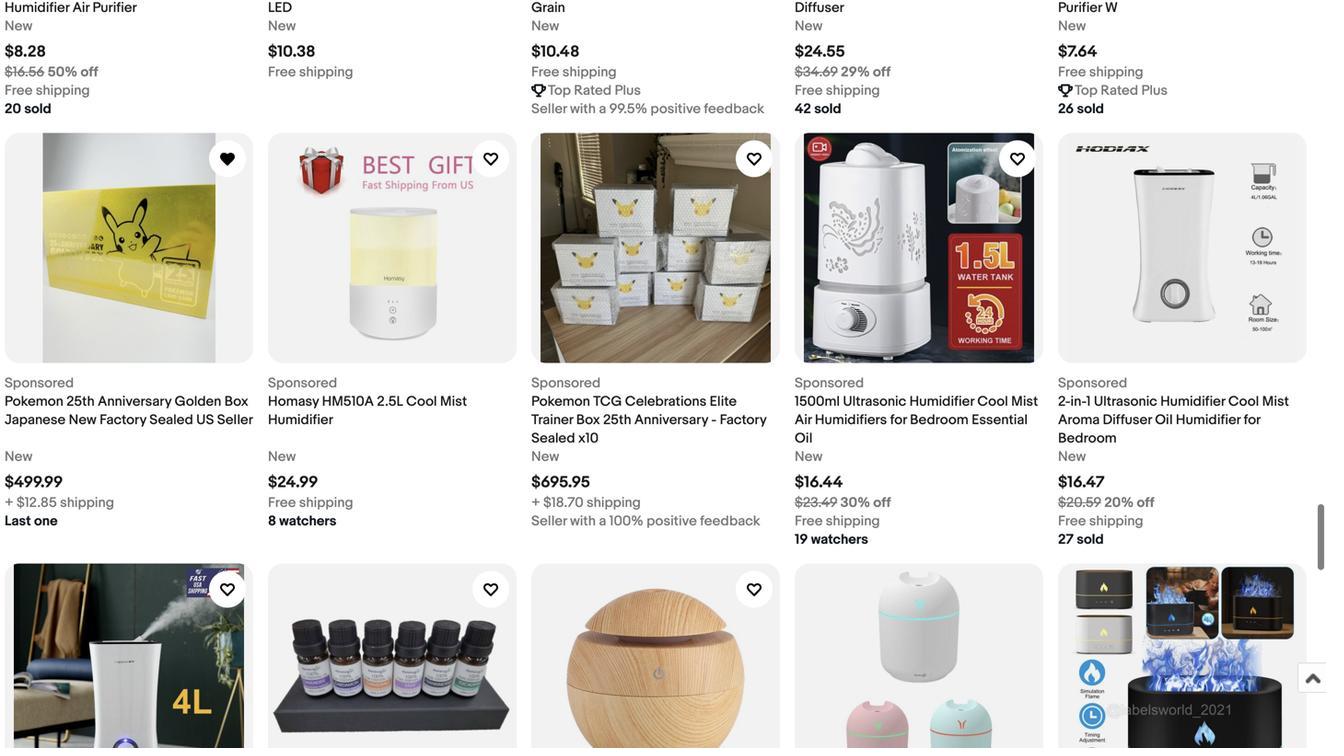 Task type: vqa. For each thing, say whether or not it's contained in the screenshot.
2nd Plus from the left
yes



Task type: describe. For each thing, give the bounding box(es) containing it.
$24.99
[[268, 473, 318, 493]]

mist inside "sponsored 2-in-1 ultrasonic humidifier cool mist aroma diffuser oil humidifier for bedroom new $16.47 $20.59 20% off free shipping 27 sold"
[[1262, 394, 1289, 410]]

seller inside text field
[[531, 101, 567, 117]]

$24.55
[[795, 42, 845, 62]]

for inside "sponsored 1500ml ultrasonic humidifier cool mist air humidifiers for bedroom essential oil new $16.44 $23.49 30% off free shipping 19 watchers"
[[890, 412, 907, 429]]

sponsored inside "sponsored 1500ml ultrasonic humidifier cool mist air humidifiers for bedroom essential oil new $16.44 $23.49 30% off free shipping 19 watchers"
[[795, 375, 864, 392]]

shipping inside the new $24.55 $34.69 29% off free shipping 42 sold
[[826, 82, 880, 99]]

19
[[795, 532, 808, 548]]

27
[[1058, 532, 1074, 548]]

free inside new $24.99 free shipping 8 watchers
[[268, 495, 296, 512]]

$10.38
[[268, 42, 315, 62]]

celebrations
[[625, 394, 707, 410]]

humidifiers
[[815, 412, 887, 429]]

sponsored for $24.99
[[268, 375, 337, 392]]

with inside text field
[[570, 101, 596, 117]]

$16.56
[[5, 64, 45, 81]]

sponsored inside "sponsored 2-in-1 ultrasonic humidifier cool mist aroma diffuser oil humidifier for bedroom new $16.47 $20.59 20% off free shipping 27 sold"
[[1058, 375, 1127, 392]]

free shipping text field down 20%
[[1058, 513, 1144, 531]]

in-
[[1071, 394, 1086, 410]]

previous price $23.49 30% off text field
[[795, 494, 891, 513]]

shipping inside new $8.28 $16.56 50% off free shipping 20 sold
[[36, 82, 90, 99]]

-
[[711, 412, 717, 429]]

$24.55 text field
[[795, 42, 845, 62]]

sponsored for $499.99
[[5, 375, 74, 392]]

+ inside sponsored pokemon tcg celebrations elite trainer box 25th anniversary - factory sealed x10 new $695.95 + $18.70 shipping seller with a 100% positive feedback
[[531, 495, 540, 512]]

tcg
[[593, 394, 622, 410]]

rated for $7.64
[[1101, 82, 1138, 99]]

anniversary inside sponsored pokemon tcg celebrations elite trainer box 25th anniversary - factory sealed x10 new $695.95 + $18.70 shipping seller with a 100% positive feedback
[[634, 412, 708, 429]]

free shipping text field down the 50%
[[5, 82, 90, 100]]

$695.95
[[531, 473, 590, 493]]

$16.47 text field
[[1058, 473, 1105, 493]]

$12.85
[[17, 495, 57, 512]]

Sponsored text field
[[795, 374, 864, 393]]

$16.47
[[1058, 473, 1105, 493]]

shipping inside "new $7.64 free shipping"
[[1089, 64, 1144, 81]]

factory inside sponsored pokemon tcg celebrations elite trainer box 25th anniversary - factory sealed x10 new $695.95 + $18.70 shipping seller with a 100% positive feedback
[[720, 412, 767, 429]]

30%
[[841, 495, 870, 512]]

new $10.38 free shipping
[[268, 18, 353, 81]]

pokemon for $695.95
[[531, 394, 590, 410]]

new $24.99 free shipping 8 watchers
[[268, 449, 353, 530]]

new text field for $8.28
[[5, 17, 32, 35]]

Last one text field
[[5, 513, 58, 531]]

watchers inside "sponsored 1500ml ultrasonic humidifier cool mist air humidifiers for bedroom essential oil new $16.44 $23.49 30% off free shipping 19 watchers"
[[811, 532, 868, 548]]

new text field for $24.55
[[795, 17, 823, 35]]

bedroom inside "sponsored 2-in-1 ultrasonic humidifier cool mist aroma diffuser oil humidifier for bedroom new $16.47 $20.59 20% off free shipping 27 sold"
[[1058, 431, 1117, 447]]

feedback inside sponsored pokemon tcg celebrations elite trainer box 25th anniversary - factory sealed x10 new $695.95 + $18.70 shipping seller with a 100% positive feedback
[[700, 513, 760, 530]]

$16.44
[[795, 473, 843, 493]]

off inside "sponsored 1500ml ultrasonic humidifier cool mist air humidifiers for bedroom essential oil new $16.44 $23.49 30% off free shipping 19 watchers"
[[873, 495, 891, 512]]

sponsored text field for $499.99
[[5, 374, 74, 393]]

shipping inside new $10.48 free shipping
[[563, 64, 617, 81]]

shipping inside new $10.38 free shipping
[[299, 64, 353, 81]]

shipping inside new $24.99 free shipping 8 watchers
[[299, 495, 353, 512]]

new $8.28 $16.56 50% off free shipping 20 sold
[[5, 18, 98, 117]]

free shipping text field down 29%
[[795, 82, 880, 100]]

trainer
[[531, 412, 573, 429]]

homasy
[[268, 394, 319, 410]]

sold inside new $8.28 $16.56 50% off free shipping 20 sold
[[24, 101, 51, 117]]

previous price $16.56 50% off text field
[[5, 63, 98, 82]]

new text field for $16.44
[[795, 448, 823, 466]]

essential
[[972, 412, 1028, 429]]

free inside new $10.48 free shipping
[[531, 64, 559, 81]]

top rated plus for $10.48
[[548, 82, 641, 99]]

new inside sponsored pokemon 25th anniversary golden box japanese new factory sealed us seller
[[69, 412, 97, 429]]

new inside "sponsored 1500ml ultrasonic humidifier cool mist air humidifiers for bedroom essential oil new $16.44 $23.49 30% off free shipping 19 watchers"
[[795, 449, 823, 466]]

pokemon for $499.99
[[5, 394, 63, 410]]

off inside "sponsored 2-in-1 ultrasonic humidifier cool mist aroma diffuser oil humidifier for bedroom new $16.47 $20.59 20% off free shipping 27 sold"
[[1137, 495, 1155, 512]]

for inside "sponsored 2-in-1 ultrasonic humidifier cool mist aroma diffuser oil humidifier for bedroom new $16.47 $20.59 20% off free shipping 27 sold"
[[1244, 412, 1261, 429]]

off inside the new $24.55 $34.69 29% off free shipping 42 sold
[[873, 64, 891, 81]]

free inside "new $7.64 free shipping"
[[1058, 64, 1086, 81]]

box inside sponsored pokemon tcg celebrations elite trainer box 25th anniversary - factory sealed x10 new $695.95 + $18.70 shipping seller with a 100% positive feedback
[[576, 412, 600, 429]]

26 sold
[[1058, 101, 1104, 117]]

42
[[795, 101, 811, 117]]

top for $10.48
[[548, 82, 571, 99]]

$20.59
[[1058, 495, 1101, 512]]

sponsored text field for $695.95
[[531, 374, 601, 393]]

$499.99
[[5, 473, 63, 493]]

$8.28
[[5, 42, 46, 62]]

sealed inside sponsored pokemon 25th anniversary golden box japanese new factory sealed us seller
[[149, 412, 193, 429]]

sponsored homasy hm510a 2.5l cool mist humidifier
[[268, 375, 467, 429]]

$16.44 text field
[[795, 473, 843, 493]]

1
[[1086, 394, 1091, 410]]

$10.48
[[531, 42, 580, 62]]

cool for sponsored 1500ml ultrasonic humidifier cool mist air humidifiers for bedroom essential oil new $16.44 $23.49 30% off free shipping 19 watchers
[[977, 394, 1008, 410]]

new inside "new $7.64 free shipping"
[[1058, 18, 1086, 35]]

$23.49
[[795, 495, 837, 512]]

$695.95 text field
[[531, 473, 590, 493]]

air
[[795, 412, 812, 429]]

new text field for $24.99
[[268, 448, 296, 466]]

sponsored text field for $24.99
[[268, 374, 337, 393]]

new inside new $10.38 free shipping
[[268, 18, 296, 35]]

20 sold text field
[[5, 100, 51, 118]]

with inside sponsored pokemon tcg celebrations elite trainer box 25th anniversary - factory sealed x10 new $695.95 + $18.70 shipping seller with a 100% positive feedback
[[570, 513, 596, 530]]

box inside sponsored pokemon 25th anniversary golden box japanese new factory sealed us seller
[[224, 394, 248, 410]]

seller inside sponsored pokemon 25th anniversary golden box japanese new factory sealed us seller
[[217, 412, 253, 429]]

shipping inside sponsored pokemon tcg celebrations elite trainer box 25th anniversary - factory sealed x10 new $695.95 + $18.70 shipping seller with a 100% positive feedback
[[587, 495, 641, 512]]

42 sold text field
[[795, 100, 841, 118]]

sponsored pokemon tcg celebrations elite trainer box 25th anniversary - factory sealed x10 new $695.95 + $18.70 shipping seller with a 100% positive feedback
[[531, 375, 767, 530]]

sold inside text box
[[1077, 101, 1104, 117]]

2.5l
[[377, 394, 403, 410]]

50%
[[48, 64, 77, 81]]

new $24.55 $34.69 29% off free shipping 42 sold
[[795, 18, 891, 117]]



Task type: locate. For each thing, give the bounding box(es) containing it.
0 horizontal spatial plus
[[615, 82, 641, 99]]

$34.69
[[795, 64, 838, 81]]

25th inside sponsored pokemon tcg celebrations elite trainer box 25th anniversary - factory sealed x10 new $695.95 + $18.70 shipping seller with a 100% positive feedback
[[603, 412, 631, 429]]

27 sold text field
[[1058, 531, 1104, 549]]

0 horizontal spatial ultrasonic
[[843, 394, 907, 410]]

a left 100%
[[599, 513, 606, 530]]

new $499.99 + $12.85 shipping last one
[[5, 449, 114, 530]]

1 vertical spatial oil
[[795, 431, 813, 447]]

3 mist from the left
[[1262, 394, 1289, 410]]

one
[[34, 513, 58, 530]]

new inside new $499.99 + $12.85 shipping last one
[[5, 449, 32, 466]]

1 vertical spatial positive
[[647, 513, 697, 530]]

sponsored up the 1500ml
[[795, 375, 864, 392]]

seller down $18.70
[[531, 513, 567, 530]]

japanese
[[5, 412, 66, 429]]

3 sponsored from the left
[[531, 375, 601, 392]]

mist inside sponsored homasy hm510a 2.5l cool mist humidifier
[[440, 394, 467, 410]]

1 vertical spatial a
[[599, 513, 606, 530]]

new text field up $7.64
[[1058, 17, 1086, 35]]

off inside new $8.28 $16.56 50% off free shipping 20 sold
[[81, 64, 98, 81]]

with
[[570, 101, 596, 117], [570, 513, 596, 530]]

cool
[[406, 394, 437, 410], [977, 394, 1008, 410], [1228, 394, 1259, 410]]

0 vertical spatial bedroom
[[910, 412, 969, 429]]

2 sponsored from the left
[[268, 375, 337, 392]]

mist for sponsored 1500ml ultrasonic humidifier cool mist air humidifiers for bedroom essential oil new $16.44 $23.49 30% off free shipping 19 watchers
[[1011, 394, 1038, 410]]

oil down air
[[795, 431, 813, 447]]

free up 8
[[268, 495, 296, 512]]

sold inside "sponsored 2-in-1 ultrasonic humidifier cool mist aroma diffuser oil humidifier for bedroom new $16.47 $20.59 20% off free shipping 27 sold"
[[1077, 532, 1104, 548]]

1 vertical spatial feedback
[[700, 513, 760, 530]]

new text field for $695.95
[[531, 448, 559, 466]]

$10.38 text field
[[268, 42, 315, 62]]

2 a from the top
[[599, 513, 606, 530]]

0 vertical spatial anniversary
[[98, 394, 172, 410]]

pokemon up 'trainer'
[[531, 394, 590, 410]]

mist for sponsored homasy hm510a 2.5l cool mist humidifier
[[440, 394, 467, 410]]

plus for $7.64
[[1142, 82, 1168, 99]]

new text field for $10.48
[[531, 17, 559, 35]]

humidifier
[[910, 394, 974, 410], [1161, 394, 1225, 410], [268, 412, 333, 429], [1176, 412, 1241, 429]]

1 horizontal spatial bedroom
[[1058, 431, 1117, 447]]

new inside "sponsored 2-in-1 ultrasonic humidifier cool mist aroma diffuser oil humidifier for bedroom new $16.47 $20.59 20% off free shipping 27 sold"
[[1058, 449, 1086, 466]]

seller down $10.48 text field
[[531, 101, 567, 117]]

1 a from the top
[[599, 101, 606, 117]]

25th inside sponsored pokemon 25th anniversary golden box japanese new factory sealed us seller
[[66, 394, 95, 410]]

sold inside the new $24.55 $34.69 29% off free shipping 42 sold
[[814, 101, 841, 117]]

0 horizontal spatial bedroom
[[910, 412, 969, 429]]

shipping down 29%
[[826, 82, 880, 99]]

2 horizontal spatial cool
[[1228, 394, 1259, 410]]

anniversary down celebrations
[[634, 412, 708, 429]]

1 top from the left
[[548, 82, 571, 99]]

top rated plus text field up 99.5%
[[548, 82, 641, 100]]

100%
[[609, 513, 644, 530]]

with left 99.5%
[[570, 101, 596, 117]]

new $7.64 free shipping
[[1058, 18, 1144, 81]]

top up 26 sold text box
[[1075, 82, 1098, 99]]

plus up 99.5%
[[615, 82, 641, 99]]

2 rated from the left
[[1101, 82, 1138, 99]]

0 horizontal spatial sealed
[[149, 412, 193, 429]]

2 mist from the left
[[1011, 394, 1038, 410]]

2 vertical spatial seller
[[531, 513, 567, 530]]

0 horizontal spatial cool
[[406, 394, 437, 410]]

new up $10.38
[[268, 18, 296, 35]]

bedroom left essential
[[910, 412, 969, 429]]

1 horizontal spatial top
[[1075, 82, 1098, 99]]

19 watchers text field
[[795, 531, 868, 549]]

$499.99 text field
[[5, 473, 63, 493]]

1 horizontal spatial top rated plus
[[1075, 82, 1168, 99]]

positive inside text field
[[651, 101, 701, 117]]

shipping down 30%
[[826, 513, 880, 530]]

$7.64 text field
[[1058, 42, 1097, 62]]

0 vertical spatial feedback
[[704, 101, 764, 117]]

2 top rated plus text field from the left
[[1075, 82, 1168, 100]]

0 vertical spatial 25th
[[66, 394, 95, 410]]

0 vertical spatial watchers
[[279, 513, 337, 530]]

1 horizontal spatial mist
[[1011, 394, 1038, 410]]

8 watchers text field
[[268, 513, 337, 531]]

1 horizontal spatial for
[[1244, 412, 1261, 429]]

humidifier inside sponsored homasy hm510a 2.5l cool mist humidifier
[[268, 412, 333, 429]]

a
[[599, 101, 606, 117], [599, 513, 606, 530]]

0 horizontal spatial for
[[890, 412, 907, 429]]

free shipping text field down $10.48
[[531, 63, 617, 82]]

new text field up $24.55 "text box"
[[795, 17, 823, 35]]

0 horizontal spatial box
[[224, 394, 248, 410]]

2 factory from the left
[[720, 412, 767, 429]]

top down $10.48 text field
[[548, 82, 571, 99]]

sponsored text field up 'trainer'
[[531, 374, 601, 393]]

0 vertical spatial a
[[599, 101, 606, 117]]

sold right 26
[[1077, 101, 1104, 117]]

shipping down 20%
[[1089, 513, 1144, 530]]

1 with from the top
[[570, 101, 596, 117]]

bedroom
[[910, 412, 969, 429], [1058, 431, 1117, 447]]

Seller with a 99.5% positive feedback text field
[[531, 100, 764, 118]]

1 sponsored from the left
[[5, 375, 74, 392]]

cool inside "sponsored 2-in-1 ultrasonic humidifier cool mist aroma diffuser oil humidifier for bedroom new $16.47 $20.59 20% off free shipping 27 sold"
[[1228, 394, 1259, 410]]

new up $8.28 "text box"
[[5, 18, 32, 35]]

a left 99.5%
[[599, 101, 606, 117]]

1 top rated plus from the left
[[548, 82, 641, 99]]

positive inside sponsored pokemon tcg celebrations elite trainer box 25th anniversary - factory sealed x10 new $695.95 + $18.70 shipping seller with a 100% positive feedback
[[647, 513, 697, 530]]

new up $24.99 text field
[[268, 449, 296, 466]]

top rated plus
[[548, 82, 641, 99], [1075, 82, 1168, 99]]

free inside "sponsored 1500ml ultrasonic humidifier cool mist air humidifiers for bedroom essential oil new $16.44 $23.49 30% off free shipping 19 watchers"
[[795, 513, 823, 530]]

ultrasonic
[[843, 394, 907, 410], [1094, 394, 1158, 410]]

new $10.48 free shipping
[[531, 18, 617, 81]]

sponsored inside sponsored homasy hm510a 2.5l cool mist humidifier
[[268, 375, 337, 392]]

3 sponsored text field from the left
[[531, 374, 601, 393]]

new inside new $8.28 $16.56 50% off free shipping 20 sold
[[5, 18, 32, 35]]

cool for sponsored homasy hm510a 2.5l cool mist humidifier
[[406, 394, 437, 410]]

free down $23.49 on the bottom right of page
[[795, 513, 823, 530]]

sold right '27'
[[1077, 532, 1104, 548]]

+ $12.85 shipping text field
[[5, 494, 114, 513]]

1 horizontal spatial pokemon
[[531, 394, 590, 410]]

new up $10.48 text field
[[531, 18, 559, 35]]

1 factory from the left
[[100, 412, 146, 429]]

25th up new $499.99 + $12.85 shipping last one
[[66, 394, 95, 410]]

shipping up 8 watchers text field
[[299, 495, 353, 512]]

free inside "sponsored 2-in-1 ultrasonic humidifier cool mist aroma diffuser oil humidifier for bedroom new $16.47 $20.59 20% off free shipping 27 sold"
[[1058, 513, 1086, 530]]

pokemon up japanese
[[5, 394, 63, 410]]

rated for $10.48
[[574, 82, 612, 99]]

top rated plus text field for $10.48
[[548, 82, 641, 100]]

new text field for $499.99
[[5, 448, 32, 466]]

plus
[[615, 82, 641, 99], [1142, 82, 1168, 99]]

4 sponsored text field from the left
[[1058, 374, 1127, 393]]

anniversary inside sponsored pokemon 25th anniversary golden box japanese new factory sealed us seller
[[98, 394, 172, 410]]

Seller with a 100% positive feedback text field
[[531, 513, 760, 531]]

seller right us
[[217, 412, 253, 429]]

shipping right $12.85
[[60, 495, 114, 512]]

free inside new $8.28 $16.56 50% off free shipping 20 sold
[[5, 82, 33, 99]]

4 sponsored from the left
[[795, 375, 864, 392]]

0 vertical spatial sealed
[[149, 412, 193, 429]]

2 cool from the left
[[977, 394, 1008, 410]]

1 + from the left
[[5, 495, 14, 512]]

sponsored pokemon 25th anniversary golden box japanese new factory sealed us seller
[[5, 375, 253, 429]]

new text field up $16.44
[[795, 448, 823, 466]]

new text field for $7.64
[[1058, 17, 1086, 35]]

Free shipping text field
[[1058, 63, 1144, 82], [5, 82, 90, 100], [795, 513, 880, 531], [1058, 513, 1144, 531]]

new inside sponsored pokemon tcg celebrations elite trainer box 25th anniversary - factory sealed x10 new $695.95 + $18.70 shipping seller with a 100% positive feedback
[[531, 449, 559, 466]]

2-
[[1058, 394, 1071, 410]]

2 sponsored text field from the left
[[268, 374, 337, 393]]

previous price $20.59 20% off text field
[[1058, 494, 1155, 513]]

1 horizontal spatial factory
[[720, 412, 767, 429]]

off right the 50%
[[81, 64, 98, 81]]

1 vertical spatial sealed
[[531, 431, 575, 447]]

plus down "new $7.64 free shipping"
[[1142, 82, 1168, 99]]

1 horizontal spatial box
[[576, 412, 600, 429]]

top rated plus text field for $7.64
[[1075, 82, 1168, 100]]

20%
[[1104, 495, 1134, 512]]

seller inside sponsored pokemon tcg celebrations elite trainer box 25th anniversary - factory sealed x10 new $695.95 + $18.70 shipping seller with a 100% positive feedback
[[531, 513, 567, 530]]

0 horizontal spatial mist
[[440, 394, 467, 410]]

ultrasonic inside "sponsored 2-in-1 ultrasonic humidifier cool mist aroma diffuser oil humidifier for bedroom new $16.47 $20.59 20% off free shipping 27 sold"
[[1094, 394, 1158, 410]]

ultrasonic up diffuser
[[1094, 394, 1158, 410]]

top
[[548, 82, 571, 99], [1075, 82, 1098, 99]]

new text field for $10.38
[[268, 17, 296, 35]]

1 horizontal spatial rated
[[1101, 82, 1138, 99]]

+ up last
[[5, 495, 14, 512]]

1500ml
[[795, 394, 840, 410]]

1 sponsored text field from the left
[[5, 374, 74, 393]]

new text field up $24.99 text field
[[268, 448, 296, 466]]

new right japanese
[[69, 412, 97, 429]]

2 top rated plus from the left
[[1075, 82, 1168, 99]]

hm510a
[[322, 394, 374, 410]]

anniversary
[[98, 394, 172, 410], [634, 412, 708, 429]]

free shipping text field down $7.64 text box
[[1058, 63, 1144, 82]]

rated up 99.5%
[[574, 82, 612, 99]]

factory left us
[[100, 412, 146, 429]]

new up $499.99
[[5, 449, 32, 466]]

aroma
[[1058, 412, 1100, 429]]

cool inside "sponsored 1500ml ultrasonic humidifier cool mist air humidifiers for bedroom essential oil new $16.44 $23.49 30% off free shipping 19 watchers"
[[977, 394, 1008, 410]]

$10.48 text field
[[531, 42, 580, 62]]

0 vertical spatial with
[[570, 101, 596, 117]]

positive
[[651, 101, 701, 117], [647, 513, 697, 530]]

sold right the 42
[[814, 101, 841, 117]]

free shipping text field down $10.38
[[268, 63, 353, 82]]

top rated plus up 26 sold text box
[[1075, 82, 1168, 99]]

sealed
[[149, 412, 193, 429], [531, 431, 575, 447]]

sponsored text field up japanese
[[5, 374, 74, 393]]

1 vertical spatial watchers
[[811, 532, 868, 548]]

1 vertical spatial seller
[[217, 412, 253, 429]]

0 horizontal spatial top
[[548, 82, 571, 99]]

new text field up $16.47 text box
[[1058, 448, 1086, 466]]

0 vertical spatial positive
[[651, 101, 701, 117]]

diffuser
[[1103, 412, 1152, 429]]

+
[[5, 495, 14, 512], [531, 495, 540, 512]]

new text field for $16.47
[[1058, 448, 1086, 466]]

0 horizontal spatial 25th
[[66, 394, 95, 410]]

sponsored
[[5, 375, 74, 392], [268, 375, 337, 392], [531, 375, 601, 392], [795, 375, 864, 392], [1058, 375, 1127, 392]]

1 plus from the left
[[615, 82, 641, 99]]

free up the 42
[[795, 82, 823, 99]]

1 horizontal spatial 25th
[[603, 412, 631, 429]]

anniversary left golden
[[98, 394, 172, 410]]

mist inside "sponsored 1500ml ultrasonic humidifier cool mist air humidifiers for bedroom essential oil new $16.44 $23.49 30% off free shipping 19 watchers"
[[1011, 394, 1038, 410]]

0 horizontal spatial watchers
[[279, 513, 337, 530]]

off right 30%
[[873, 495, 891, 512]]

5 sponsored from the left
[[1058, 375, 1127, 392]]

1 vertical spatial box
[[576, 412, 600, 429]]

free down $7.64
[[1058, 64, 1086, 81]]

sponsored up homasy
[[268, 375, 337, 392]]

0 horizontal spatial +
[[5, 495, 14, 512]]

0 horizontal spatial oil
[[795, 431, 813, 447]]

sealed down golden
[[149, 412, 193, 429]]

1 vertical spatial anniversary
[[634, 412, 708, 429]]

0 horizontal spatial anniversary
[[98, 394, 172, 410]]

25th
[[66, 394, 95, 410], [603, 412, 631, 429]]

cool inside sponsored homasy hm510a 2.5l cool mist humidifier
[[406, 394, 437, 410]]

new text field up $8.28 "text box"
[[5, 17, 32, 35]]

top rated plus up 99.5%
[[548, 82, 641, 99]]

sponsored text field for $16.47
[[1058, 374, 1127, 393]]

plus for $10.48
[[615, 82, 641, 99]]

29%
[[841, 64, 870, 81]]

0 horizontal spatial top rated plus
[[548, 82, 641, 99]]

bedroom down aroma
[[1058, 431, 1117, 447]]

free
[[268, 64, 296, 81], [531, 64, 559, 81], [1058, 64, 1086, 81], [5, 82, 33, 99], [795, 82, 823, 99], [268, 495, 296, 512], [795, 513, 823, 530], [1058, 513, 1086, 530]]

2 pokemon from the left
[[531, 394, 590, 410]]

previous price $34.69 29% off text field
[[795, 63, 891, 82]]

box
[[224, 394, 248, 410], [576, 412, 600, 429]]

1 mist from the left
[[440, 394, 467, 410]]

sold right the "20"
[[24, 101, 51, 117]]

top rated plus text field up 26 sold
[[1075, 82, 1168, 100]]

+ left $18.70
[[531, 495, 540, 512]]

New text field
[[531, 17, 559, 35], [1058, 17, 1086, 35], [795, 448, 823, 466], [1058, 448, 1086, 466]]

free inside new $10.38 free shipping
[[268, 64, 296, 81]]

0 vertical spatial seller
[[531, 101, 567, 117]]

watchers
[[279, 513, 337, 530], [811, 532, 868, 548]]

+ inside new $499.99 + $12.85 shipping last one
[[5, 495, 14, 512]]

1 horizontal spatial oil
[[1155, 412, 1173, 429]]

free down $10.38
[[268, 64, 296, 81]]

$18.70
[[543, 495, 584, 512]]

new text field up $499.99
[[5, 448, 32, 466]]

1 horizontal spatial +
[[531, 495, 540, 512]]

new inside new $10.48 free shipping
[[531, 18, 559, 35]]

seller with a 99.5% positive feedback
[[531, 101, 764, 117]]

new up $24.55 "text box"
[[795, 18, 823, 35]]

mist
[[440, 394, 467, 410], [1011, 394, 1038, 410], [1262, 394, 1289, 410]]

1 ultrasonic from the left
[[843, 394, 907, 410]]

sponsored up 'trainer'
[[531, 375, 601, 392]]

1 horizontal spatial ultrasonic
[[1094, 394, 1158, 410]]

a inside sponsored pokemon tcg celebrations elite trainer box 25th anniversary - factory sealed x10 new $695.95 + $18.70 shipping seller with a 100% positive feedback
[[599, 513, 606, 530]]

sold
[[24, 101, 51, 117], [814, 101, 841, 117], [1077, 101, 1104, 117], [1077, 532, 1104, 548]]

0 horizontal spatial top rated plus text field
[[548, 82, 641, 100]]

1 vertical spatial 25th
[[603, 412, 631, 429]]

shipping down $7.64 text box
[[1089, 64, 1144, 81]]

last
[[5, 513, 31, 530]]

sponsored for $695.95
[[531, 375, 601, 392]]

off
[[81, 64, 98, 81], [873, 64, 891, 81], [873, 495, 891, 512], [1137, 495, 1155, 512]]

a inside text field
[[599, 101, 606, 117]]

new up $7.64
[[1058, 18, 1086, 35]]

golden
[[175, 394, 221, 410]]

factory inside sponsored pokemon 25th anniversary golden box japanese new factory sealed us seller
[[100, 412, 146, 429]]

3 cool from the left
[[1228, 394, 1259, 410]]

25th down "tcg"
[[603, 412, 631, 429]]

seller
[[531, 101, 567, 117], [217, 412, 253, 429], [531, 513, 567, 530]]

watchers right 8
[[279, 513, 337, 530]]

sponsored text field up 1
[[1058, 374, 1127, 393]]

$7.64
[[1058, 42, 1097, 62]]

2 with from the top
[[570, 513, 596, 530]]

2 plus from the left
[[1142, 82, 1168, 99]]

26 sold text field
[[1058, 100, 1104, 118]]

bedroom inside "sponsored 1500ml ultrasonic humidifier cool mist air humidifiers for bedroom essential oil new $16.44 $23.49 30% off free shipping 19 watchers"
[[910, 412, 969, 429]]

shipping down $10.38
[[299, 64, 353, 81]]

feedback inside text field
[[704, 101, 764, 117]]

8
[[268, 513, 276, 530]]

positive right 100%
[[647, 513, 697, 530]]

humidifier inside "sponsored 1500ml ultrasonic humidifier cool mist air humidifiers for bedroom essential oil new $16.44 $23.49 30% off free shipping 19 watchers"
[[910, 394, 974, 410]]

Sponsored text field
[[5, 374, 74, 393], [268, 374, 337, 393], [531, 374, 601, 393], [1058, 374, 1127, 393]]

new
[[5, 18, 32, 35], [268, 18, 296, 35], [531, 18, 559, 35], [795, 18, 823, 35], [1058, 18, 1086, 35], [69, 412, 97, 429], [5, 449, 32, 466], [268, 449, 296, 466], [531, 449, 559, 466], [795, 449, 823, 466], [1058, 449, 1086, 466]]

off right 29%
[[873, 64, 891, 81]]

1 horizontal spatial plus
[[1142, 82, 1168, 99]]

1 top rated plus text field from the left
[[548, 82, 641, 100]]

$24.99 text field
[[268, 473, 318, 493]]

shipping inside new $499.99 + $12.85 shipping last one
[[60, 495, 114, 512]]

free up the "20"
[[5, 82, 33, 99]]

Top Rated Plus text field
[[548, 82, 641, 100], [1075, 82, 1168, 100]]

shipping up 100%
[[587, 495, 641, 512]]

new up $16.44
[[795, 449, 823, 466]]

1 cool from the left
[[406, 394, 437, 410]]

watchers down previous price $23.49 30% off 'text field' in the right bottom of the page
[[811, 532, 868, 548]]

ultrasonic inside "sponsored 1500ml ultrasonic humidifier cool mist air humidifiers for bedroom essential oil new $16.44 $23.49 30% off free shipping 19 watchers"
[[843, 394, 907, 410]]

oil inside "sponsored 1500ml ultrasonic humidifier cool mist air humidifiers for bedroom essential oil new $16.44 $23.49 30% off free shipping 19 watchers"
[[795, 431, 813, 447]]

free shipping text field down $24.99 text field
[[268, 494, 353, 513]]

top for $7.64
[[1075, 82, 1098, 99]]

sealed down 'trainer'
[[531, 431, 575, 447]]

new up $695.95 text box
[[531, 449, 559, 466]]

free down $10.48 text field
[[531, 64, 559, 81]]

sponsored inside sponsored pokemon 25th anniversary golden box japanese new factory sealed us seller
[[5, 375, 74, 392]]

new inside new $24.99 free shipping 8 watchers
[[268, 449, 296, 466]]

pokemon inside sponsored pokemon tcg celebrations elite trainer box 25th anniversary - factory sealed x10 new $695.95 + $18.70 shipping seller with a 100% positive feedback
[[531, 394, 590, 410]]

New text field
[[5, 17, 32, 35], [268, 17, 296, 35], [795, 17, 823, 35], [5, 448, 32, 466], [268, 448, 296, 466], [531, 448, 559, 466]]

1 vertical spatial bedroom
[[1058, 431, 1117, 447]]

us
[[196, 412, 214, 429]]

watchers inside new $24.99 free shipping 8 watchers
[[279, 513, 337, 530]]

new up $16.47 text box
[[1058, 449, 1086, 466]]

oil inside "sponsored 2-in-1 ultrasonic humidifier cool mist aroma diffuser oil humidifier for bedroom new $16.47 $20.59 20% off free shipping 27 sold"
[[1155, 412, 1173, 429]]

pokemon
[[5, 394, 63, 410], [531, 394, 590, 410]]

20
[[5, 101, 21, 117]]

positive right 99.5%
[[651, 101, 701, 117]]

sponsored up japanese
[[5, 375, 74, 392]]

2 top from the left
[[1075, 82, 1098, 99]]

0 vertical spatial box
[[224, 394, 248, 410]]

pokemon inside sponsored pokemon 25th anniversary golden box japanese new factory sealed us seller
[[5, 394, 63, 410]]

elite
[[710, 394, 737, 410]]

0 horizontal spatial factory
[[100, 412, 146, 429]]

26
[[1058, 101, 1074, 117]]

1 for from the left
[[890, 412, 907, 429]]

sponsored 2-in-1 ultrasonic humidifier cool mist aroma diffuser oil humidifier for bedroom new $16.47 $20.59 20% off free shipping 27 sold
[[1058, 375, 1289, 548]]

off right 20%
[[1137, 495, 1155, 512]]

sealed inside sponsored pokemon tcg celebrations elite trainer box 25th anniversary - factory sealed x10 new $695.95 + $18.70 shipping seller with a 100% positive feedback
[[531, 431, 575, 447]]

free inside the new $24.55 $34.69 29% off free shipping 42 sold
[[795, 82, 823, 99]]

x10
[[578, 431, 599, 447]]

1 rated from the left
[[574, 82, 612, 99]]

$8.28 text field
[[5, 42, 46, 62]]

box right golden
[[224, 394, 248, 410]]

new inside the new $24.55 $34.69 29% off free shipping 42 sold
[[795, 18, 823, 35]]

sponsored 1500ml ultrasonic humidifier cool mist air humidifiers for bedroom essential oil new $16.44 $23.49 30% off free shipping 19 watchers
[[795, 375, 1038, 548]]

for
[[890, 412, 907, 429], [1244, 412, 1261, 429]]

99.5%
[[609, 101, 647, 117]]

shipping inside "sponsored 1500ml ultrasonic humidifier cool mist air humidifiers for bedroom essential oil new $16.44 $23.49 30% off free shipping 19 watchers"
[[826, 513, 880, 530]]

factory down "elite"
[[720, 412, 767, 429]]

sponsored inside sponsored pokemon tcg celebrations elite trainer box 25th anniversary - factory sealed x10 new $695.95 + $18.70 shipping seller with a 100% positive feedback
[[531, 375, 601, 392]]

oil right diffuser
[[1155, 412, 1173, 429]]

factory
[[100, 412, 146, 429], [720, 412, 767, 429]]

2 ultrasonic from the left
[[1094, 394, 1158, 410]]

1 pokemon from the left
[[5, 394, 63, 410]]

shipping down the 50%
[[36, 82, 90, 99]]

0 horizontal spatial rated
[[574, 82, 612, 99]]

1 vertical spatial with
[[570, 513, 596, 530]]

shipping inside "sponsored 2-in-1 ultrasonic humidifier cool mist aroma diffuser oil humidifier for bedroom new $16.47 $20.59 20% off free shipping 27 sold"
[[1089, 513, 1144, 530]]

0 vertical spatial oil
[[1155, 412, 1173, 429]]

oil
[[1155, 412, 1173, 429], [795, 431, 813, 447]]

shipping down $10.48
[[563, 64, 617, 81]]

free shipping text field down 30%
[[795, 513, 880, 531]]

1 horizontal spatial sealed
[[531, 431, 575, 447]]

2 + from the left
[[531, 495, 540, 512]]

1 horizontal spatial cool
[[977, 394, 1008, 410]]

feedback
[[704, 101, 764, 117], [700, 513, 760, 530]]

2 for from the left
[[1244, 412, 1261, 429]]

+ $18.70 shipping text field
[[531, 494, 641, 513]]

0 horizontal spatial pokemon
[[5, 394, 63, 410]]

1 horizontal spatial anniversary
[[634, 412, 708, 429]]

Free shipping text field
[[268, 63, 353, 82], [531, 63, 617, 82], [795, 82, 880, 100], [268, 494, 353, 513]]

sponsored up 1
[[1058, 375, 1127, 392]]

2 horizontal spatial mist
[[1262, 394, 1289, 410]]

new text field up $10.38
[[268, 17, 296, 35]]

rated
[[574, 82, 612, 99], [1101, 82, 1138, 99]]

1 horizontal spatial watchers
[[811, 532, 868, 548]]

1 horizontal spatial top rated plus text field
[[1075, 82, 1168, 100]]

with down + $18.70 shipping text box
[[570, 513, 596, 530]]

top rated plus for $7.64
[[1075, 82, 1168, 99]]

sponsored text field up homasy
[[268, 374, 337, 393]]

new text field up $10.48 text field
[[531, 17, 559, 35]]

shipping
[[299, 64, 353, 81], [563, 64, 617, 81], [1089, 64, 1144, 81], [36, 82, 90, 99], [826, 82, 880, 99], [60, 495, 114, 512], [299, 495, 353, 512], [587, 495, 641, 512], [826, 513, 880, 530], [1089, 513, 1144, 530]]



